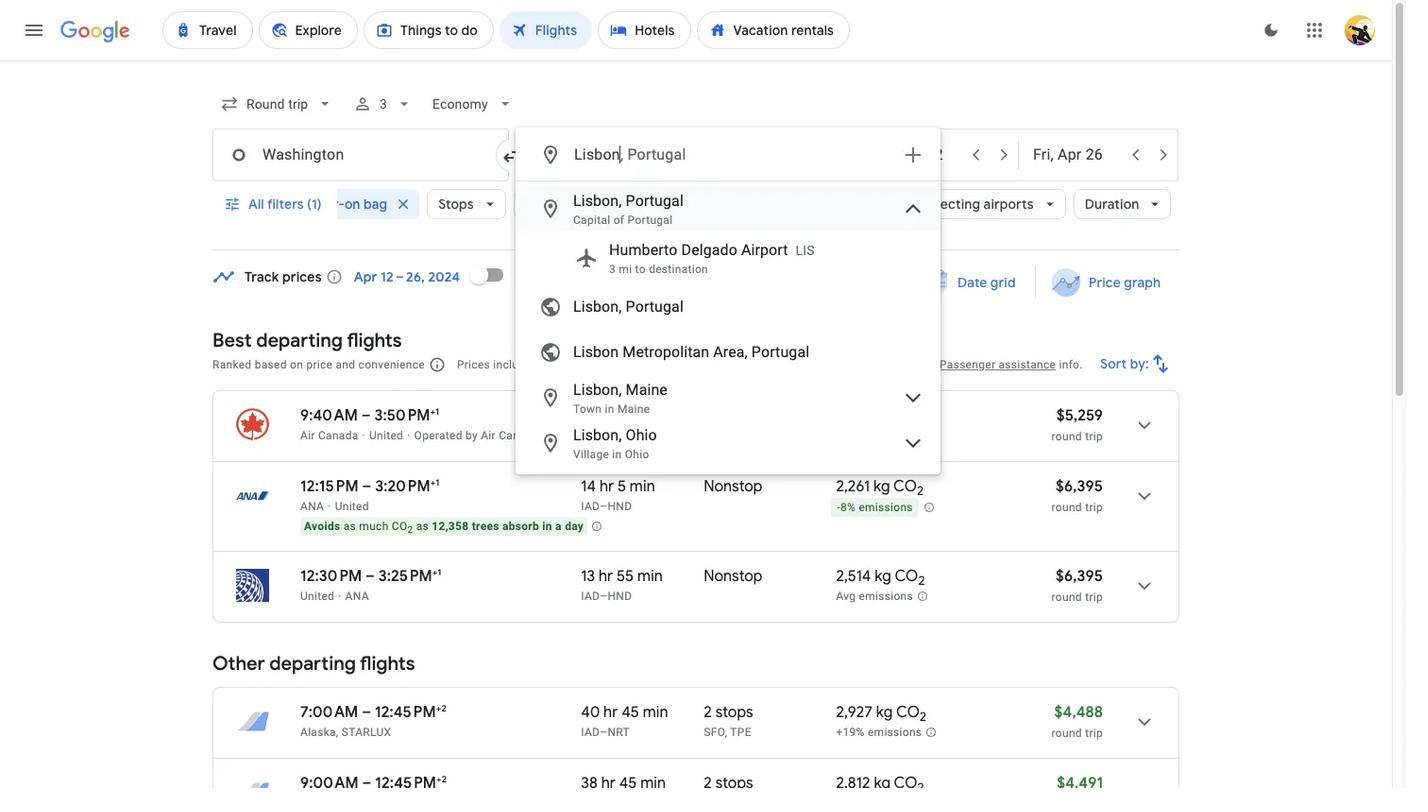 Task type: describe. For each thing, give the bounding box(es) containing it.
40
[[581, 703, 600, 722]]

total duration 14 hr 5 min. element
[[581, 477, 704, 499]]

+ left fees
[[613, 358, 620, 371]]

3 inside humberto delgado airport lis 3 mi to destination
[[609, 263, 616, 276]]

1 carry-on bag button
[[285, 181, 420, 227]]

leaves ronald reagan washington national airport at 9:40 am on friday, april 12 and arrives at narita international airport at 3:50 pm on saturday, april 13. element
[[300, 405, 440, 425]]

alaska,
[[300, 726, 339, 739]]

duration button
[[1074, 181, 1172, 227]]

avoids as much co2 as 12358 trees absorb in a day. learn more about this calculation. image
[[592, 521, 603, 532]]

10
[[617, 406, 633, 425]]

emissions for 2,927
[[868, 726, 923, 739]]

Departure time: 9:00 AM. text field
[[300, 774, 359, 788]]

total duration 38 hr 45 min. element
[[581, 774, 704, 788]]

a
[[556, 520, 562, 533]]

trip inside $5,259 round trip
[[1086, 430, 1104, 443]]

55
[[617, 567, 634, 586]]

airlines
[[525, 196, 572, 213]]

– inside 12:15 pm – 3:20 pm + 1
[[362, 477, 372, 496]]

optional
[[716, 358, 761, 371]]

12:15 pm – 3:20 pm + 1
[[300, 476, 440, 496]]

14
[[581, 477, 596, 496]]

bag
[[364, 196, 388, 213]]

co for 40 hr 45 min
[[897, 703, 920, 722]]

2,514
[[837, 567, 872, 586]]

$6,395 for 2,261
[[1056, 477, 1104, 496]]

lisbon, for lisbon, portugal
[[574, 298, 622, 316]]

2 and from the left
[[809, 358, 829, 371]]

jazz
[[594, 429, 619, 442]]

humberto
[[609, 241, 678, 259]]

operated
[[414, 429, 463, 442]]

hr for 13
[[599, 567, 613, 586]]

metropolitan
[[623, 343, 710, 361]]

2 lisbon, portugal option from the top
[[517, 284, 940, 330]]

1 carry-on bag
[[296, 196, 388, 213]]

price for price graph
[[1089, 274, 1121, 291]]

Arrival time: 12:45 PM on  Sunday, April 14. text field
[[375, 773, 447, 788]]

iad for ranked based on price and convenience
[[581, 500, 600, 513]]

hr for 40
[[604, 703, 618, 722]]

learn more about ranking image
[[429, 356, 446, 373]]

date
[[958, 274, 988, 291]]

$6,395 round trip for 2,261
[[1052, 477, 1104, 514]]

stops
[[439, 196, 474, 213]]

nonstop flight. element for 13 hr 55 min
[[704, 567, 763, 589]]

emissions
[[795, 196, 857, 213]]

lisbon, portugal capital of portugal
[[574, 192, 684, 227]]

iad inside 13 hr 55 min iad – hnd
[[581, 590, 600, 603]]

main menu image
[[23, 19, 45, 42]]

taxes
[[582, 358, 610, 371]]

toggle nearby airports for lisbon, portugal image
[[902, 197, 925, 220]]

flight details. leaves dulles international airport at 12:30 pm on friday, april 12 and arrives at haneda airport at 3:25 pm on saturday, april 13. image
[[1123, 563, 1168, 609]]

leaves dulles international airport at 12:15 pm on friday, april 12 and arrives at haneda airport at 3:20 pm on saturday, april 13. element
[[300, 476, 440, 496]]

nrt for 45
[[608, 726, 630, 739]]

all filters (1) button
[[213, 181, 337, 227]]

12:15 pm
[[300, 477, 359, 496]]

nonstop for 13 hr 55 min
[[704, 567, 763, 586]]

times button
[[695, 189, 776, 219]]

include
[[494, 358, 532, 371]]

min for 17 hr 10 min
[[636, 406, 662, 425]]

price
[[307, 358, 333, 371]]

hr for 14
[[600, 477, 614, 496]]

0 vertical spatial maine
[[626, 381, 668, 399]]

humberto delgado airport lis 3 mi to destination
[[609, 241, 815, 276]]

2 inside 7:00 am – 12:45 pm + 2
[[442, 702, 447, 714]]

grid
[[991, 274, 1017, 291]]

trip for 2,927
[[1086, 727, 1104, 740]]

air canada
[[300, 429, 359, 442]]

price graph
[[1089, 274, 1161, 291]]

6395 US dollars text field
[[1056, 477, 1104, 496]]

round inside $5,259 round trip
[[1052, 430, 1083, 443]]

alaska, starlux
[[300, 726, 392, 739]]

mi
[[619, 263, 632, 276]]

in for ohio
[[613, 448, 622, 461]]

sort by:
[[1101, 355, 1150, 372]]

+ for 12:45 pm
[[436, 702, 442, 714]]

toggle nearby airports for lisbon, maine image
[[902, 386, 925, 409]]

2 inside 2,261 kg co 2
[[918, 483, 924, 499]]

sort
[[1101, 355, 1128, 372]]

9:40 am – 3:50 pm + 1
[[300, 405, 440, 425]]

$6,395 for 2,514
[[1056, 567, 1104, 586]]

humberto delgado airport (lis) option
[[517, 232, 940, 284]]

lisbon, portugal
[[574, 298, 684, 316]]

loading results progress bar
[[0, 60, 1393, 64]]

for
[[649, 358, 664, 371]]

Departure time: 12:30 PM. text field
[[300, 567, 362, 586]]

40 hr 45 min iad – nrt
[[581, 703, 669, 739]]

emissions for 2,514
[[859, 590, 914, 603]]

duration
[[1085, 196, 1140, 213]]

lisbon metropolitan area, portugal option
[[517, 330, 940, 375]]

adults.
[[677, 358, 713, 371]]

passenger
[[940, 358, 996, 371]]

date grid
[[958, 274, 1017, 291]]

layover (1 of 2) is a 15 hr 1 min layover at san francisco international airport in san francisco. layover (2 of 2) is a 2 hr 55 min layover at taiwan taoyuan international airport in taipei city. element
[[704, 725, 827, 740]]

stops button
[[427, 181, 506, 227]]

2 inside 2,927 kg co 2
[[920, 709, 927, 725]]

4491 US dollars text field
[[1058, 774, 1104, 788]]

iad for best departing flights
[[581, 726, 600, 739]]

passenger assistance button
[[940, 358, 1057, 371]]

by
[[466, 429, 478, 442]]

5259 US dollars text field
[[1057, 406, 1104, 425]]

1 for 3:20 pm
[[436, 476, 440, 489]]

$5,259 round trip
[[1052, 406, 1104, 443]]

+ 2
[[437, 773, 447, 785]]

leaves dulles international airport at 12:30 pm on friday, april 12 and arrives at haneda airport at 3:25 pm on saturday, april 13. element
[[300, 566, 442, 586]]

+19% emissions
[[837, 726, 923, 739]]

lisbon, for lisbon, portugal capital of portugal
[[574, 192, 622, 210]]

Arrival time: 3:20 PM on  Saturday, April 13. text field
[[375, 476, 440, 496]]

– inside 9:40 am – 3:50 pm + 1
[[362, 406, 371, 425]]

absorb
[[503, 520, 540, 533]]

connecting airports button
[[896, 181, 1067, 227]]

2,261
[[837, 477, 870, 496]]

lisbon, for lisbon, ohio village in ohio
[[574, 426, 622, 444]]

other
[[213, 652, 265, 676]]

best
[[213, 329, 252, 352]]

round for 2,514
[[1052, 591, 1083, 604]]

2024
[[429, 268, 460, 285]]

nonstop flight. element for 14 hr 5 min
[[704, 477, 763, 499]]

nrt for 10
[[612, 429, 634, 442]]

starlux
[[342, 726, 392, 739]]

much
[[359, 520, 389, 533]]

+ for 3:50 pm
[[430, 405, 436, 418]]

emissions for kg co
[[859, 429, 914, 442]]

swap origin and destination. image
[[502, 144, 524, 166]]

enter your destination dialog
[[516, 128, 941, 474]]

change appearance image
[[1249, 8, 1295, 53]]

‌,
[[621, 146, 624, 163]]

– inside 7:00 am – 12:45 pm + 2
[[362, 703, 371, 722]]

avoids as much co 2 as 12,358 trees absorb in a day
[[304, 520, 584, 535]]

1 as from the left
[[344, 520, 356, 533]]

8%
[[841, 501, 856, 514]]

$4,488
[[1055, 703, 1104, 722]]

co for 13 hr 55 min
[[895, 567, 919, 586]]

none search field containing ‌, portugal
[[213, 81, 1180, 474]]

12 – 26,
[[381, 268, 425, 285]]

9:40 am
[[300, 406, 358, 425]]

2 as from the left
[[416, 520, 429, 533]]

carry-
[[305, 196, 345, 213]]

lis
[[796, 243, 815, 258]]

connecting
[[908, 196, 981, 213]]

Departure text field
[[874, 129, 961, 180]]

portugal for lisbon, portugal
[[626, 298, 684, 316]]

flight details. leaves dulles international airport at 12:15 pm on friday, april 12 and arrives at haneda airport at 3:20 pm on saturday, april 13. image
[[1123, 473, 1168, 519]]

2,514 kg co 2
[[837, 567, 926, 589]]

ranked
[[213, 358, 252, 371]]

learn more about tracked prices image
[[326, 268, 343, 285]]

portugal up humberto
[[628, 214, 673, 227]]

trip for 2,261
[[1086, 501, 1104, 514]]

trip for 2,514
[[1086, 591, 1104, 604]]

emissions button
[[783, 189, 889, 219]]

of
[[614, 214, 625, 227]]

1 inside popup button
[[296, 196, 302, 213]]

3 inside popup button
[[380, 96, 388, 112]]

leaves dulles international airport at 7:00 am on friday, april 12 and arrives at narita international airport at 12:45 pm on sunday, april 14. element
[[300, 702, 447, 722]]

co for 14 hr 5 min
[[894, 477, 918, 496]]

0 vertical spatial united
[[369, 429, 404, 442]]

assistance
[[999, 358, 1057, 371]]

toggle nearby airports for lisbon, ohio image
[[902, 432, 925, 455]]

2 inside arrival time: 12:45 pm on  sunday, april 14. text box
[[442, 773, 447, 785]]

kg for 2,927
[[877, 703, 893, 722]]

2 canada from the left
[[499, 429, 539, 442]]



Task type: vqa. For each thing, say whether or not it's contained in the screenshot.
the St within Suggest An Edit On 627 E Moeller St BUTTON
no



Task type: locate. For each thing, give the bounding box(es) containing it.
2 air from the left
[[481, 429, 496, 442]]

air right by
[[481, 429, 496, 442]]

2 inside 2 stops sfo , tpe
[[704, 703, 712, 722]]

co inside the avoids as much co 2 as 12,358 trees absorb in a day
[[392, 520, 408, 533]]

min inside 13 hr 55 min iad – hnd
[[638, 567, 663, 586]]

kg left the toggle nearby airports for lisbon, maine "icon"
[[874, 406, 891, 425]]

+ inside 9:40 am – 3:50 pm + 1
[[430, 405, 436, 418]]

1 avg from the top
[[837, 429, 856, 442]]

2 iad from the top
[[581, 590, 600, 603]]

lisbon
[[574, 343, 619, 361]]

village
[[574, 448, 610, 461]]

avg emissions for 2,514
[[837, 590, 914, 603]]

iad down 40
[[581, 726, 600, 739]]

emissions down kg co
[[859, 429, 914, 442]]

in inside lisbon, ohio village in ohio
[[613, 448, 622, 461]]

tpe
[[731, 726, 752, 739]]

$4,488 round trip
[[1052, 703, 1104, 740]]

kg up -8% emissions
[[874, 477, 891, 496]]

0 vertical spatial departing
[[256, 329, 343, 352]]

+ up + 2
[[436, 702, 442, 714]]

12:45 pm
[[375, 703, 436, 722]]

5
[[618, 477, 627, 496]]

1 vertical spatial $6,395 round trip
[[1052, 567, 1104, 604]]

round down $4,488
[[1052, 727, 1083, 740]]

co up -8% emissions
[[894, 477, 918, 496]]

Departure time: 9:40 AM. text field
[[300, 406, 358, 425]]

1 inside 12:30 pm – 3:25 pm + 1
[[438, 566, 442, 578]]

leaves ronald reagan washington national airport at 9:00 am on friday, april 12 and arrives at narita international airport at 12:45 pm on sunday, april 14. element
[[300, 773, 447, 788]]

2 vertical spatial iad
[[581, 726, 600, 739]]

hr inside 17 hr 10 min dca – nrt
[[599, 406, 613, 425]]

portugal down ‌, portugal
[[626, 192, 684, 210]]

– left 3:25 pm
[[366, 567, 375, 586]]

lisbon, up town
[[574, 381, 622, 399]]

kg for 2,514
[[875, 567, 892, 586]]

avoids
[[304, 520, 341, 533]]

trip down $5,259
[[1086, 430, 1104, 443]]

1 horizontal spatial ana
[[345, 590, 369, 603]]

lisbon, up capital
[[574, 192, 622, 210]]

main content
[[213, 252, 1180, 788]]

hr right 13
[[599, 567, 613, 586]]

round down $6,395 text box
[[1052, 591, 1083, 604]]

flights for other departing flights
[[360, 652, 415, 676]]

1 vertical spatial lisbon, portugal option
[[517, 284, 940, 330]]

2 horizontal spatial 3
[[667, 358, 674, 371]]

1 vertical spatial avg
[[837, 590, 856, 603]]

hr for 17
[[599, 406, 613, 425]]

0 horizontal spatial ana
[[300, 500, 324, 513]]

ranked based on price and convenience
[[213, 358, 425, 371]]

4 trip from the top
[[1086, 727, 1104, 740]]

– up starlux
[[362, 703, 371, 722]]

1 trip from the top
[[1086, 430, 1104, 443]]

- down 2,261
[[838, 501, 841, 514]]

portugal right '‌,'
[[628, 146, 687, 163]]

air down 9:40 am
[[300, 429, 315, 442]]

– inside 40 hr 45 min iad – nrt
[[600, 726, 608, 739]]

0 vertical spatial $6,395 round trip
[[1052, 477, 1104, 514]]

4 round from the top
[[1052, 727, 1083, 740]]

min right 10
[[636, 406, 662, 425]]

2 up sfo
[[704, 703, 712, 722]]

list box containing lisbon, portugal
[[517, 181, 940, 473]]

1 vertical spatial united
[[335, 500, 369, 513]]

2 $6,395 round trip from the top
[[1052, 567, 1104, 604]]

+ inside 7:00 am – 12:45 pm + 2
[[436, 702, 442, 714]]

delgado
[[682, 241, 738, 259]]

– inside 17 hr 10 min dca – nrt
[[604, 429, 612, 442]]

nrt down 10
[[612, 429, 634, 442]]

2 up +19% emissions
[[920, 709, 927, 725]]

2
[[918, 483, 924, 499], [408, 525, 413, 535], [919, 573, 926, 589], [442, 702, 447, 714], [704, 703, 712, 722], [920, 709, 927, 725], [442, 773, 447, 785]]

0 horizontal spatial price
[[623, 196, 655, 213]]

avg up 2,261
[[837, 429, 856, 442]]

hnd inside 14 hr 5 min iad – hnd
[[608, 500, 632, 513]]

lisbon, up the lisbon
[[574, 298, 622, 316]]

3:50 pm
[[375, 406, 430, 425]]

-8% emissions
[[838, 501, 914, 514]]

0 vertical spatial nrt
[[612, 429, 634, 442]]

0 horizontal spatial canada
[[318, 429, 359, 442]]

1 lisbon, portugal option from the top
[[517, 186, 940, 232]]

portugal for ‌, portugal
[[628, 146, 687, 163]]

co inside "2,514 kg co 2"
[[895, 567, 919, 586]]

1 lisbon, from the top
[[574, 192, 622, 210]]

17
[[581, 406, 595, 425]]

7:00 am – 12:45 pm + 2
[[300, 702, 447, 722]]

on left bag
[[345, 196, 361, 213]]

operated by air canada express - jazz
[[414, 429, 619, 442]]

0 vertical spatial 3
[[380, 96, 388, 112]]

flights up convenience
[[347, 329, 402, 352]]

hnd down 5
[[608, 500, 632, 513]]

departing up 7:00 am
[[270, 652, 356, 676]]

1 avg emissions from the top
[[837, 429, 914, 442]]

2 2 stops flight. element from the top
[[704, 774, 754, 788]]

hnd for 5
[[608, 500, 632, 513]]

min for 40 hr 45 min
[[643, 703, 669, 722]]

None search field
[[213, 81, 1180, 474]]

canada left express
[[499, 429, 539, 442]]

prices
[[457, 358, 490, 371]]

avg for kg co
[[837, 429, 856, 442]]

kg inside "2,514 kg co 2"
[[875, 567, 892, 586]]

min right 5
[[630, 477, 656, 496]]

lisbon, for lisbon, maine town in maine
[[574, 381, 622, 399]]

0 horizontal spatial air
[[300, 429, 315, 442]]

lisbon, portugal option up delgado
[[517, 186, 940, 232]]

12:30 pm
[[300, 567, 362, 586]]

in
[[605, 403, 615, 416], [613, 448, 622, 461], [543, 520, 553, 533]]

2 stops sfo , tpe
[[704, 703, 754, 739]]

1 vertical spatial $6,395
[[1056, 567, 1104, 586]]

price graph button
[[1040, 266, 1176, 300]]

,
[[725, 726, 728, 739]]

Return text field
[[1034, 129, 1121, 180]]

kg inside 2,261 kg co 2
[[874, 477, 891, 496]]

2 nonstop flight. element from the top
[[704, 567, 763, 589]]

trip down $4,488
[[1086, 727, 1104, 740]]

lisbon, up village
[[574, 426, 622, 444]]

1 vertical spatial iad
[[581, 590, 600, 603]]

trip down $6,395 text box
[[1086, 591, 1104, 604]]

3
[[380, 96, 388, 112], [609, 263, 616, 276], [667, 358, 674, 371]]

avg
[[837, 429, 856, 442], [837, 590, 856, 603]]

2 down toggle nearby airports for lisbon, ohio icon
[[918, 483, 924, 499]]

13 hr 55 min iad – hnd
[[581, 567, 663, 603]]

hr left 45
[[604, 703, 618, 722]]

day
[[565, 520, 584, 533]]

lisbon, inside lisbon, maine town in maine
[[574, 381, 622, 399]]

hr inside 40 hr 45 min iad – nrt
[[604, 703, 618, 722]]

– left 3:50 pm
[[362, 406, 371, 425]]

– down 40
[[600, 726, 608, 739]]

hr
[[599, 406, 613, 425], [600, 477, 614, 496], [599, 567, 613, 586], [604, 703, 618, 722]]

0 vertical spatial nonstop flight. element
[[704, 477, 763, 499]]

kg
[[874, 406, 891, 425], [874, 477, 891, 496], [875, 567, 892, 586], [877, 703, 893, 722]]

1 vertical spatial 3
[[609, 263, 616, 276]]

1 horizontal spatial -
[[838, 501, 841, 514]]

emissions
[[859, 429, 914, 442], [859, 501, 914, 514], [859, 590, 914, 603], [868, 726, 923, 739]]

hr left 5
[[600, 477, 614, 496]]

round for 2,927
[[1052, 727, 1083, 740]]

round inside the "$4,488 round trip"
[[1052, 727, 1083, 740]]

iad down 13
[[581, 590, 600, 603]]

2 inside the avoids as much co 2 as 12,358 trees absorb in a day
[[408, 525, 413, 535]]

1 nonstop flight. element from the top
[[704, 477, 763, 499]]

required
[[535, 358, 579, 371]]

1 right 3:25 pm
[[438, 566, 442, 578]]

1 2 stops flight. element from the top
[[704, 703, 754, 725]]

avg emissions down "2,514 kg co 2"
[[837, 590, 914, 603]]

$6,395 round trip for 2,514
[[1052, 567, 1104, 604]]

1 round from the top
[[1052, 430, 1083, 443]]

0 vertical spatial in
[[605, 403, 615, 416]]

(1)
[[307, 196, 322, 213]]

apr 12 – 26, 2024
[[354, 268, 460, 285]]

nonstop flight. element
[[704, 477, 763, 499], [704, 567, 763, 589]]

2 vertical spatial united
[[300, 590, 335, 603]]

– inside 13 hr 55 min iad – hnd
[[600, 590, 608, 603]]

nrt inside 40 hr 45 min iad – nrt
[[608, 726, 630, 739]]

flights for best departing flights
[[347, 329, 402, 352]]

0 horizontal spatial 3
[[380, 96, 388, 112]]

airports
[[984, 196, 1034, 213]]

2 vertical spatial 3
[[667, 358, 674, 371]]

other departing flights
[[213, 652, 415, 676]]

1 vertical spatial flights
[[360, 652, 415, 676]]

1 vertical spatial in
[[613, 448, 622, 461]]

co inside 2,927 kg co 2
[[897, 703, 920, 722]]

kg inside 2,927 kg co 2
[[877, 703, 893, 722]]

2 lisbon, from the top
[[574, 298, 622, 316]]

avg emissions down kg co
[[837, 429, 914, 442]]

1 vertical spatial avg emissions
[[837, 590, 914, 603]]

None text field
[[213, 129, 509, 181]]

hr inside 14 hr 5 min iad – hnd
[[600, 477, 614, 496]]

destination, select multiple airports image
[[902, 144, 925, 166]]

flights up leaves dulles international airport at 7:00 am on friday, april 12 and arrives at narita international airport at 12:45 pm on sunday, april 14. element
[[360, 652, 415, 676]]

lisbon, portugal option up area,
[[517, 284, 940, 330]]

track
[[245, 268, 279, 285]]

$6,395 round trip left 'flight details. leaves dulles international airport at 12:30 pm on friday, april 12 and arrives at haneda airport at 3:25 pm on saturday, april 13.' image
[[1052, 567, 1104, 604]]

+ inside 12:15 pm – 3:20 pm + 1
[[431, 476, 436, 489]]

airlines button
[[514, 181, 604, 227]]

track prices
[[245, 268, 322, 285]]

1 iad from the top
[[581, 500, 600, 513]]

1 vertical spatial ohio
[[625, 448, 650, 461]]

portugal inside option
[[752, 343, 810, 361]]

+ inside arrival time: 12:45 pm on  sunday, april 14. text box
[[437, 773, 442, 785]]

Arrival time: 3:25 PM on  Saturday, April 13. text field
[[379, 566, 442, 586]]

trip down $6,395 text field
[[1086, 501, 1104, 514]]

+ up the avoids as much co 2 as 12,358 trees absorb in a day
[[431, 476, 436, 489]]

emissions down 2,927 kg co 2
[[868, 726, 923, 739]]

ohio
[[626, 426, 657, 444], [625, 448, 650, 461]]

flight details. leaves dulles international airport at 7:00 am on friday, april 12 and arrives at narita international airport at 12:45 pm on sunday, april 14. image
[[1123, 699, 1168, 745]]

dca
[[581, 429, 604, 442]]

kg for 2,261
[[874, 477, 891, 496]]

total duration 40 hr 45 min. element
[[581, 703, 704, 725]]

17 hr 10 min dca – nrt
[[581, 406, 662, 442]]

lisbon, ohio option
[[517, 420, 940, 466]]

1 horizontal spatial and
[[809, 358, 829, 371]]

price
[[623, 196, 655, 213], [1089, 274, 1121, 291]]

round down $5,259
[[1052, 430, 1083, 443]]

1 inside 12:15 pm – 3:20 pm + 1
[[436, 476, 440, 489]]

2 stops flight. element containing 2 stops
[[704, 703, 754, 725]]

capital
[[574, 214, 611, 227]]

0 horizontal spatial -
[[587, 429, 591, 442]]

min for 14 hr 5 min
[[630, 477, 656, 496]]

1 for 3:25 pm
[[438, 566, 442, 578]]

4 lisbon, from the top
[[574, 426, 622, 444]]

emissions down 2,261 kg co 2 at the right bottom of the page
[[859, 501, 914, 514]]

filters
[[267, 196, 304, 213]]

–
[[362, 406, 371, 425], [604, 429, 612, 442], [362, 477, 372, 496], [600, 500, 608, 513], [366, 567, 375, 586], [600, 590, 608, 603], [362, 703, 371, 722], [600, 726, 608, 739]]

round down $6,395 text field
[[1052, 501, 1083, 514]]

0 vertical spatial nonstop
[[704, 477, 763, 496]]

min inside 14 hr 5 min iad – hnd
[[630, 477, 656, 496]]

3 trip from the top
[[1086, 591, 1104, 604]]

‌, portugal
[[621, 146, 687, 163]]

1 right 3:20 pm
[[436, 476, 440, 489]]

avg emissions for kg co
[[837, 429, 914, 442]]

price for price
[[623, 196, 655, 213]]

 image
[[362, 429, 366, 442]]

Departure time: 12:15 PM. text field
[[300, 477, 359, 496]]

+ up operated
[[430, 405, 436, 418]]

1 vertical spatial hnd
[[608, 590, 632, 603]]

6395 US dollars text field
[[1056, 567, 1104, 586]]

1 horizontal spatial air
[[481, 429, 496, 442]]

0 vertical spatial iad
[[581, 500, 600, 513]]

1 vertical spatial nrt
[[608, 726, 630, 739]]

0 vertical spatial flights
[[347, 329, 402, 352]]

None field
[[213, 87, 342, 121], [426, 87, 523, 121], [213, 87, 342, 121], [426, 87, 523, 121]]

12,358
[[432, 520, 469, 533]]

in inside the avoids as much co 2 as 12,358 trees absorb in a day
[[543, 520, 553, 533]]

2 down arrival time: 12:45 pm on  sunday, april 14. text field
[[442, 773, 447, 785]]

2,927
[[837, 703, 873, 722]]

0 vertical spatial -
[[587, 429, 591, 442]]

airport
[[742, 241, 789, 259]]

nonstop for 14 hr 5 min
[[704, 477, 763, 496]]

maine down "for"
[[626, 381, 668, 399]]

1 vertical spatial price
[[1089, 274, 1121, 291]]

price inside popup button
[[623, 196, 655, 213]]

co
[[894, 406, 918, 425], [894, 477, 918, 496], [392, 520, 408, 533], [895, 567, 919, 586], [897, 703, 920, 722]]

in for maine
[[605, 403, 615, 416]]

– left 3:20 pm
[[362, 477, 372, 496]]

list box
[[517, 181, 940, 473]]

iad inside 14 hr 5 min iad – hnd
[[581, 500, 600, 513]]

2 right 2,514
[[919, 573, 926, 589]]

and
[[336, 358, 356, 371], [809, 358, 829, 371]]

fees
[[623, 358, 646, 371]]

prices include required taxes + fees for 3 adults.
[[457, 358, 713, 371]]

1 up operated
[[436, 405, 440, 418]]

main content containing best departing flights
[[213, 252, 1180, 788]]

canada down 9:40 am
[[318, 429, 359, 442]]

3 round from the top
[[1052, 591, 1083, 604]]

to
[[636, 263, 646, 276]]

$6,395 down $5,259 round trip
[[1056, 477, 1104, 496]]

flight details. leaves ronald reagan washington national airport at 9:40 am on friday, april 12 and arrives at narita international airport at 3:50 pm on saturday, april 13. image
[[1123, 403, 1168, 448]]

hnd for 55
[[608, 590, 632, 603]]

kg co
[[871, 406, 918, 425]]

in down jazz
[[613, 448, 622, 461]]

2 round from the top
[[1052, 501, 1083, 514]]

town
[[574, 403, 602, 416]]

1 inside 9:40 am – 3:50 pm + 1
[[436, 405, 440, 418]]

iad inside 40 hr 45 min iad – nrt
[[581, 726, 600, 739]]

total duration 13 hr 55 min. element
[[581, 567, 704, 589]]

Where else? text field
[[574, 132, 891, 178]]

avg down 2,514
[[837, 590, 856, 603]]

1 $6,395 from the top
[[1056, 477, 1104, 496]]

price inside button
[[1089, 274, 1121, 291]]

connecting airports
[[908, 196, 1034, 213]]

ohio up total duration 14 hr 5 min. element
[[625, 448, 650, 461]]

1 horizontal spatial price
[[1089, 274, 1121, 291]]

hr inside 13 hr 55 min iad – hnd
[[599, 567, 613, 586]]

0 vertical spatial $6,395
[[1056, 477, 1104, 496]]

1 horizontal spatial canada
[[499, 429, 539, 442]]

2 $6,395 from the top
[[1056, 567, 1104, 586]]

1 and from the left
[[336, 358, 356, 371]]

min
[[636, 406, 662, 425], [630, 477, 656, 496], [638, 567, 663, 586], [643, 703, 669, 722]]

2 inside "2,514 kg co 2"
[[919, 573, 926, 589]]

- left jazz
[[587, 429, 591, 442]]

1 vertical spatial on
[[290, 358, 303, 371]]

1 horizontal spatial on
[[345, 196, 361, 213]]

departing for other
[[270, 652, 356, 676]]

– inside 12:30 pm – 3:25 pm + 1
[[366, 567, 375, 586]]

– inside 14 hr 5 min iad – hnd
[[600, 500, 608, 513]]

Arrival time: 12:45 PM on  Sunday, April 14. text field
[[375, 702, 447, 722]]

1 vertical spatial departing
[[270, 652, 356, 676]]

ana
[[300, 500, 324, 513], [345, 590, 369, 603]]

departing for best
[[256, 329, 343, 352]]

nrt down 45
[[608, 726, 630, 739]]

3 lisbon, from the top
[[574, 381, 622, 399]]

1 air from the left
[[300, 429, 315, 442]]

in left a
[[543, 520, 553, 533]]

1 vertical spatial ana
[[345, 590, 369, 603]]

4488 US dollars text field
[[1055, 703, 1104, 722]]

13
[[581, 567, 595, 586]]

iad down 14
[[581, 500, 600, 513]]

nrt inside 17 hr 10 min dca – nrt
[[612, 429, 634, 442]]

destination
[[649, 263, 709, 276]]

portugal right area,
[[752, 343, 810, 361]]

price left graph
[[1089, 274, 1121, 291]]

lisbon, inside lisbon, portugal capital of portugal
[[574, 192, 622, 210]]

– up avoids as much co2 as 12358 trees absorb in a day. learn more about this calculation. icon
[[600, 500, 608, 513]]

trip
[[1086, 430, 1104, 443], [1086, 501, 1104, 514], [1086, 591, 1104, 604], [1086, 727, 1104, 740]]

hnd inside 13 hr 55 min iad – hnd
[[608, 590, 632, 603]]

0 horizontal spatial as
[[344, 520, 356, 533]]

passenger assistance
[[940, 358, 1057, 371]]

1 hnd from the top
[[608, 500, 632, 513]]

min right 55
[[638, 567, 663, 586]]

on for based
[[290, 358, 303, 371]]

+ for 3:20 pm
[[431, 476, 436, 489]]

2,927 kg co 2
[[837, 703, 927, 725]]

all filters (1)
[[249, 196, 322, 213]]

0 vertical spatial ohio
[[626, 426, 657, 444]]

lisbon, inside lisbon, ohio village in ohio
[[574, 426, 622, 444]]

2 avg from the top
[[837, 590, 856, 603]]

0 horizontal spatial and
[[336, 358, 356, 371]]

by:
[[1131, 355, 1150, 372]]

2 avg emissions from the top
[[837, 590, 914, 603]]

0 vertical spatial on
[[345, 196, 361, 213]]

3 iad from the top
[[581, 726, 600, 739]]

1 horizontal spatial as
[[416, 520, 429, 533]]

7:00 am
[[300, 703, 358, 722]]

on inside main content
[[290, 358, 303, 371]]

$6,395 round trip left flight details. leaves dulles international airport at 12:15 pm on friday, april 12 and arrives at haneda airport at 3:20 pm on saturday, april 13. icon on the right bottom of page
[[1052, 477, 1104, 514]]

departing up ranked based on price and convenience
[[256, 329, 343, 352]]

in left 10
[[605, 403, 615, 416]]

1 $6,395 round trip from the top
[[1052, 477, 1104, 514]]

emissions down "2,514 kg co 2"
[[859, 590, 914, 603]]

0 vertical spatial ana
[[300, 500, 324, 513]]

lisbon metropolitan area, portugal
[[574, 343, 810, 361]]

0 vertical spatial hnd
[[608, 500, 632, 513]]

co up +19% emissions
[[897, 703, 920, 722]]

on inside popup button
[[345, 196, 361, 213]]

2 trip from the top
[[1086, 501, 1104, 514]]

2 stops flight. element
[[704, 703, 754, 725], [704, 774, 754, 788]]

list box inside enter your destination dialog
[[517, 181, 940, 473]]

co right 2,514
[[895, 567, 919, 586]]

co inside 2,261 kg co 2
[[894, 477, 918, 496]]

0 horizontal spatial on
[[290, 358, 303, 371]]

portugal for lisbon, portugal capital of portugal
[[626, 192, 684, 210]]

0 vertical spatial lisbon, portugal option
[[517, 186, 940, 232]]

2 vertical spatial in
[[543, 520, 553, 533]]

ana up avoids
[[300, 500, 324, 513]]

1 vertical spatial 2 stops flight. element
[[704, 774, 754, 788]]

lisbon, maine option
[[517, 375, 940, 420]]

2 hnd from the top
[[608, 590, 632, 603]]

maine up jazz
[[618, 403, 650, 416]]

united down 12:15 pm – 3:20 pm + 1 on the bottom left
[[335, 500, 369, 513]]

round
[[1052, 430, 1083, 443], [1052, 501, 1083, 514], [1052, 591, 1083, 604], [1052, 727, 1083, 740]]

+ for 3:25 pm
[[433, 566, 438, 578]]

departing
[[256, 329, 343, 352], [270, 652, 356, 676]]

find the best price region
[[213, 252, 1180, 315]]

– down total duration 13 hr 55 min. element
[[600, 590, 608, 603]]

trees
[[472, 520, 500, 533]]

2 stops flight. element up ,
[[704, 703, 754, 725]]

1 canada from the left
[[318, 429, 359, 442]]

on for carry-
[[345, 196, 361, 213]]

united down 3:50 pm
[[369, 429, 404, 442]]

$6,395
[[1056, 477, 1104, 496], [1056, 567, 1104, 586]]

hnd down 55
[[608, 590, 632, 603]]

2,261 kg co 2
[[837, 477, 924, 499]]

on left price
[[290, 358, 303, 371]]

trip inside the "$4,488 round trip"
[[1086, 727, 1104, 740]]

apr
[[354, 268, 377, 285]]

round for 2,261
[[1052, 501, 1083, 514]]

1 nonstop from the top
[[704, 477, 763, 496]]

avg for 2,514
[[837, 590, 856, 603]]

united down 12:30 pm
[[300, 590, 335, 603]]

0 vertical spatial 2 stops flight. element
[[704, 703, 754, 725]]

Departure time: 7:00 AM. text field
[[300, 703, 358, 722]]

Arrival time: 3:50 PM on  Saturday, April 13. text field
[[375, 405, 440, 425]]

in inside lisbon, maine town in maine
[[605, 403, 615, 416]]

1 horizontal spatial 3
[[609, 263, 616, 276]]

1 vertical spatial nonstop
[[704, 567, 763, 586]]

portugal down to on the top of page
[[626, 298, 684, 316]]

+ down arrival time: 12:45 pm on  sunday, april 14. text field
[[437, 773, 442, 785]]

total duration 17 hr 10 min. element
[[581, 406, 704, 428]]

1 for 3:50 pm
[[436, 405, 440, 418]]

1 vertical spatial maine
[[618, 403, 650, 416]]

0 vertical spatial price
[[623, 196, 655, 213]]

– up village
[[604, 429, 612, 442]]

2 right 12:45 pm
[[442, 702, 447, 714]]

lisbon, portugal option
[[517, 186, 940, 232], [517, 284, 940, 330]]

min inside 17 hr 10 min dca – nrt
[[636, 406, 662, 425]]

+ inside 12:30 pm – 3:25 pm + 1
[[433, 566, 438, 578]]

1 vertical spatial nonstop flight. element
[[704, 567, 763, 589]]

45
[[622, 703, 640, 722]]

min inside 40 hr 45 min iad – nrt
[[643, 703, 669, 722]]

2 nonstop from the top
[[704, 567, 763, 586]]

area,
[[714, 343, 748, 361]]

as
[[344, 520, 356, 533], [416, 520, 429, 533]]

co up toggle nearby airports for lisbon, ohio icon
[[894, 406, 918, 425]]

min right 45
[[643, 703, 669, 722]]

kg right 2,514
[[875, 567, 892, 586]]

as left much
[[344, 520, 356, 533]]

0 vertical spatial avg emissions
[[837, 429, 914, 442]]

min for 13 hr 55 min
[[638, 567, 663, 586]]

co right much
[[392, 520, 408, 533]]

best departing flights
[[213, 329, 402, 352]]

0 vertical spatial avg
[[837, 429, 856, 442]]

1 vertical spatial -
[[838, 501, 841, 514]]

2 right much
[[408, 525, 413, 535]]



